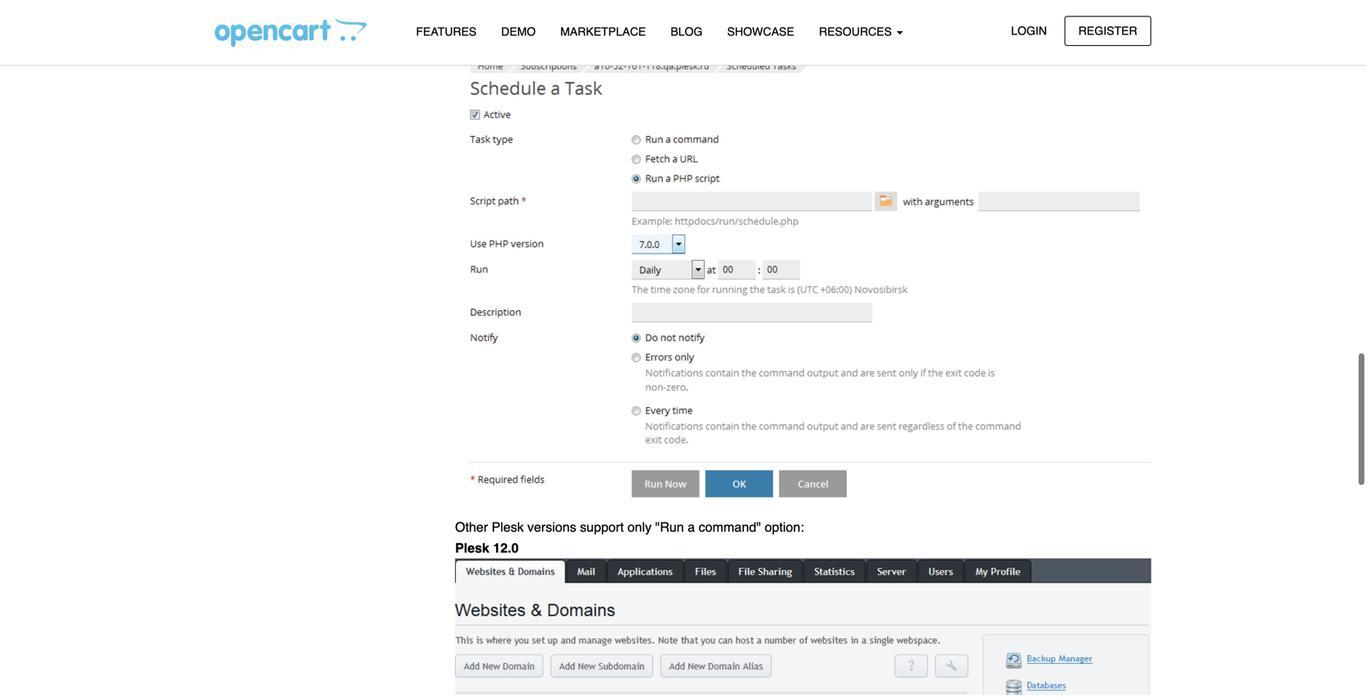 Task type: vqa. For each thing, say whether or not it's contained in the screenshot.
ONLY
yes



Task type: describe. For each thing, give the bounding box(es) containing it.
latest
[[481, 32, 513, 47]]

blog link
[[658, 17, 715, 46]]

cases
[[864, 32, 899, 47]]

versions
[[527, 520, 576, 535]]

showcase
[[727, 25, 794, 38]]

options
[[671, 32, 714, 47]]

demo link
[[489, 17, 548, 46]]

marketplace
[[560, 25, 646, 38]]

a inside other plesk versions support only "run a command" option: plesk 12.0
[[688, 520, 695, 535]]

login link
[[997, 16, 1061, 46]]

opencart - open source shopping cart solution image
[[215, 17, 367, 47]]

register link
[[1065, 16, 1151, 46]]

cover
[[732, 32, 764, 47]]

task
[[837, 32, 861, 47]]

the latest plesk 12.5 provide a lot of options to cover most of the task cases
[[455, 32, 899, 47]]

"run
[[655, 520, 684, 535]]

2 of from the left
[[800, 32, 811, 47]]

login
[[1011, 24, 1047, 37]]

other
[[455, 520, 488, 535]]

2 vertical spatial plesk
[[455, 541, 490, 556]]

showcase link
[[715, 17, 807, 46]]

2 extension cron jobs image from the top
[[455, 559, 1151, 696]]

provide
[[582, 32, 625, 47]]

other plesk versions support only "run a command" option: plesk 12.0
[[455, 520, 804, 556]]

lot
[[639, 32, 653, 47]]



Task type: locate. For each thing, give the bounding box(es) containing it.
a
[[628, 32, 636, 47], [688, 520, 695, 535]]

of
[[657, 32, 668, 47], [800, 32, 811, 47]]

1 vertical spatial a
[[688, 520, 695, 535]]

0 vertical spatial a
[[628, 32, 636, 47]]

1 horizontal spatial a
[[688, 520, 695, 535]]

plesk
[[517, 32, 549, 47], [492, 520, 524, 535], [455, 541, 490, 556]]

1 horizontal spatial of
[[800, 32, 811, 47]]

the
[[455, 32, 478, 47]]

12.5
[[552, 32, 578, 47]]

plesk down other
[[455, 541, 490, 556]]

0 horizontal spatial a
[[628, 32, 636, 47]]

resources link
[[807, 17, 916, 46]]

marketplace link
[[548, 17, 658, 46]]

12.0
[[493, 541, 519, 556]]

support
[[580, 520, 624, 535]]

most
[[768, 32, 796, 47]]

resources
[[819, 25, 895, 38]]

features link
[[404, 17, 489, 46]]

the
[[815, 32, 833, 47]]

1 of from the left
[[657, 32, 668, 47]]

0 vertical spatial extension cron jobs image
[[455, 50, 1151, 507]]

option:
[[765, 520, 804, 535]]

only
[[628, 520, 652, 535]]

a right '"run'
[[688, 520, 695, 535]]

of left the
[[800, 32, 811, 47]]

plesk left 12.5
[[517, 32, 549, 47]]

to
[[717, 32, 728, 47]]

of right lot
[[657, 32, 668, 47]]

a left lot
[[628, 32, 636, 47]]

0 horizontal spatial of
[[657, 32, 668, 47]]

0 vertical spatial plesk
[[517, 32, 549, 47]]

1 vertical spatial extension cron jobs image
[[455, 559, 1151, 696]]

1 vertical spatial plesk
[[492, 520, 524, 535]]

blog
[[671, 25, 703, 38]]

plesk up '12.0'
[[492, 520, 524, 535]]

features
[[416, 25, 477, 38]]

1 extension cron jobs image from the top
[[455, 50, 1151, 507]]

extension cron jobs image
[[455, 50, 1151, 507], [455, 559, 1151, 696]]

demo
[[501, 25, 536, 38]]

command"
[[699, 520, 761, 535]]

register
[[1079, 24, 1137, 37]]



